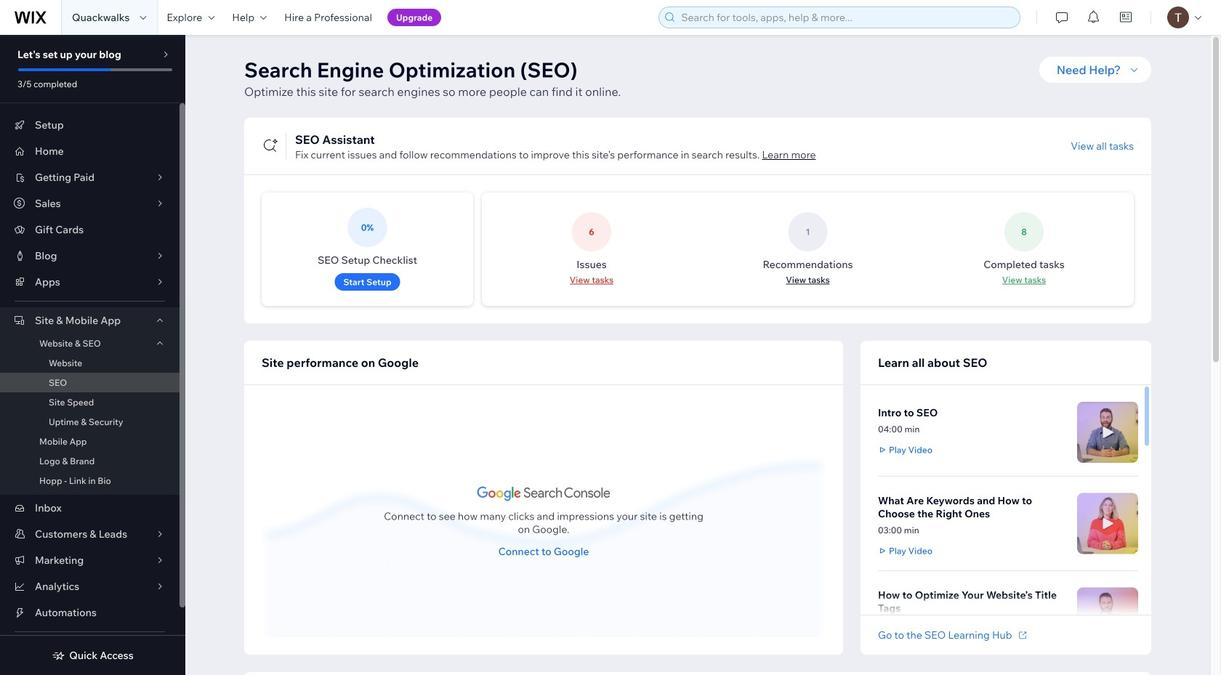 Task type: vqa. For each thing, say whether or not it's contained in the screenshot.
Search For Tools, Apps, Help & More... Field
yes



Task type: locate. For each thing, give the bounding box(es) containing it.
heading
[[262, 354, 419, 372], [878, 354, 988, 372], [878, 406, 938, 420], [878, 494, 1069, 521], [878, 589, 1069, 615]]

sidebar element
[[0, 35, 185, 676]]



Task type: describe. For each thing, give the bounding box(es) containing it.
Search for tools, apps, help & more... field
[[677, 7, 1016, 28]]



